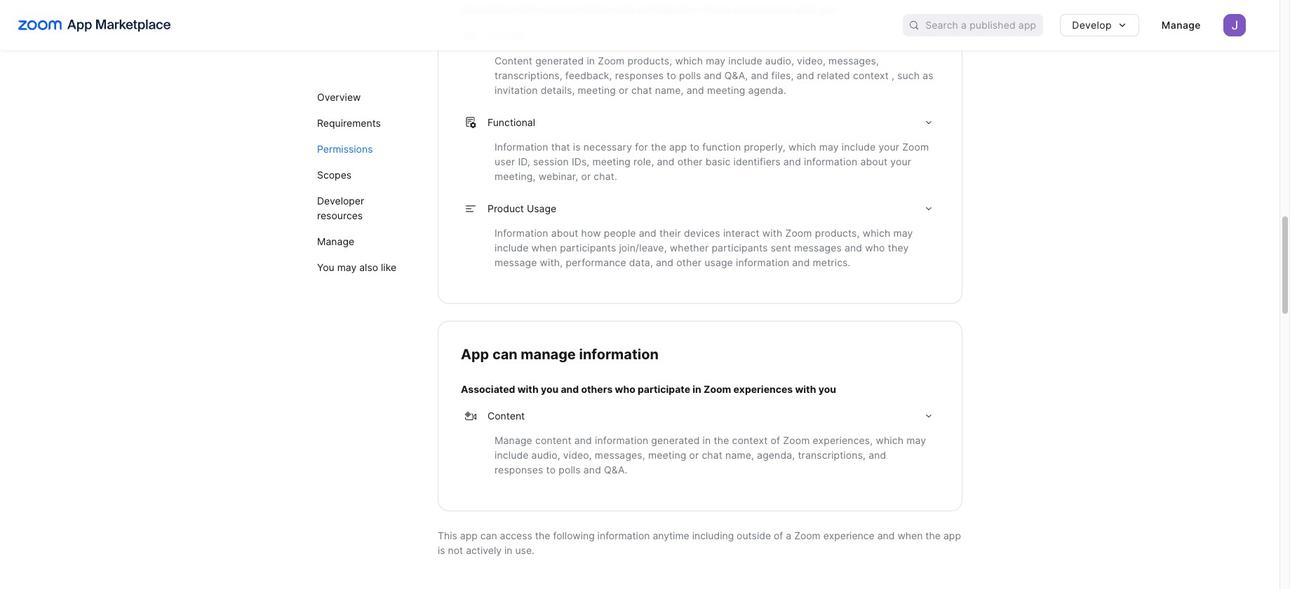 Task type: locate. For each thing, give the bounding box(es) containing it.
polls inside manage content and information generated in the context of zoom experiences, which may include audio, video, messages, meeting or chat name, agenda, transcriptions, and responses to polls and q&a.
[[559, 464, 581, 476]]

experiences for context
[[733, 383, 793, 395]]

actively
[[466, 545, 502, 557]]

1 vertical spatial can
[[480, 530, 497, 542]]

or
[[619, 84, 628, 96], [581, 170, 591, 182], [689, 449, 699, 461]]

1 horizontal spatial participants
[[712, 242, 768, 254]]

2 vertical spatial to
[[546, 464, 556, 476]]

experiences
[[733, 3, 793, 15], [733, 383, 793, 395]]

1 vertical spatial content
[[495, 54, 532, 66]]

0 vertical spatial generated
[[535, 54, 584, 66]]

like
[[381, 262, 396, 274]]

responses
[[615, 69, 664, 81], [495, 464, 543, 476]]

1 horizontal spatial is
[[573, 141, 581, 153]]

other down whether on the top right
[[676, 256, 702, 268]]

1 vertical spatial is
[[438, 545, 445, 557]]

others for information
[[581, 383, 613, 395]]

audio,
[[765, 54, 794, 66], [531, 449, 560, 461]]

or inside manage content and information generated in the context of zoom experiences, which may include audio, video, messages, meeting or chat name, agenda, transcriptions, and responses to polls and q&a.
[[689, 449, 699, 461]]

generated inside content generated in zoom products, which may include audio, video, messages, transcriptions, feedback, responses to polls and q&a, and files, and related context , such as invitation details, meeting or chat name, and meeting agenda.
[[535, 54, 584, 66]]

1 vertical spatial about
[[551, 227, 578, 239]]

transcriptions, up invitation
[[495, 69, 562, 81]]

associated with you and others who participate in zoom experiences with you
[[461, 3, 836, 15], [461, 383, 836, 395]]

0 horizontal spatial about
[[551, 227, 578, 239]]

0 horizontal spatial participants
[[560, 242, 616, 254]]

zoom inside information about how people and their devices interact with zoom products, which may include when participants join/leave, whether participants sent messages and who they message with, performance data, and other usage information and metrics.
[[785, 227, 812, 239]]

agenda,
[[757, 449, 795, 461]]

app
[[461, 346, 489, 363]]

audio, up the files,
[[765, 54, 794, 66]]

1 horizontal spatial or
[[619, 84, 628, 96]]

associated for content generated in zoom products, which may include audio, video, messages, transcriptions, feedback, responses to polls and q&a, and files, and related context , such as invitation details, meeting or chat name, and meeting agenda.
[[461, 3, 515, 15]]

may inside information about how people and their devices interact with zoom products, which may include when participants join/leave, whether participants sent messages and who they message with, performance data, and other usage information and metrics.
[[893, 227, 913, 239]]

content inside content generated in zoom products, which may include audio, video, messages, transcriptions, feedback, responses to polls and q&a, and files, and related context , such as invitation details, meeting or chat name, and meeting agenda.
[[495, 54, 532, 66]]

0 vertical spatial responses
[[615, 69, 664, 81]]

1 vertical spatial who
[[865, 242, 885, 254]]

content generated in zoom products, which may include audio, video, messages, transcriptions, feedback, responses to polls and q&a, and files, and related context , such as invitation details, meeting or chat name, and meeting agenda.
[[495, 54, 933, 96]]

0 vertical spatial about
[[860, 155, 888, 167]]

chat inside manage content and information generated in the context of zoom experiences, which may include audio, video, messages, meeting or chat name, agenda, transcriptions, and responses to polls and q&a.
[[702, 449, 723, 461]]

content button for in
[[461, 402, 939, 430]]

name, inside content generated in zoom products, which may include audio, video, messages, transcriptions, feedback, responses to polls and q&a, and files, and related context , such as invitation details, meeting or chat name, and meeting agenda.
[[655, 84, 684, 96]]

name, left "agenda,"
[[725, 449, 754, 461]]

develop button
[[1060, 14, 1139, 36]]

participants down the how
[[560, 242, 616, 254]]

1 information from the top
[[495, 141, 548, 153]]

2 horizontal spatial manage
[[1162, 19, 1201, 31]]

who for may
[[615, 383, 635, 395]]

when inside this app can access the following information anytime including outside of a zoom experience and when the app is not actively in use.
[[897, 530, 923, 542]]

0 horizontal spatial polls
[[559, 464, 581, 476]]

1 horizontal spatial when
[[897, 530, 923, 542]]

which inside information about how people and their devices interact with zoom products, which may include when participants join/leave, whether participants sent messages and who they message with, performance data, and other usage information and metrics.
[[863, 227, 890, 239]]

1 vertical spatial others
[[581, 383, 613, 395]]

2 associated from the top
[[461, 383, 515, 395]]

banner containing develop
[[0, 0, 1279, 51]]

manage inside button
[[1162, 19, 1201, 31]]

0 horizontal spatial generated
[[535, 54, 584, 66]]

responses right feedback,
[[615, 69, 664, 81]]

transcriptions, inside manage content and information generated in the context of zoom experiences, which may include audio, video, messages, meeting or chat name, agenda, transcriptions, and responses to polls and q&a.
[[798, 449, 866, 461]]

1 vertical spatial content button
[[461, 402, 939, 430]]

0 vertical spatial other
[[677, 155, 703, 167]]

is up ids,
[[573, 141, 581, 153]]

0 vertical spatial or
[[619, 84, 628, 96]]

include inside content generated in zoom products, which may include audio, video, messages, transcriptions, feedback, responses to polls and q&a, and files, and related context , such as invitation details, meeting or chat name, and meeting agenda.
[[728, 54, 762, 66]]

other left basic
[[677, 155, 703, 167]]

which right experiences,
[[876, 435, 904, 446]]

content button up manage content and information generated in the context of zoom experiences, which may include audio, video, messages, meeting or chat name, agenda, transcriptions, and responses to polls and q&a.
[[461, 402, 939, 430]]

2 associated with you and others who participate in zoom experiences with you from the top
[[461, 383, 836, 395]]

of inside manage content and information generated in the context of zoom experiences, which may include audio, video, messages, meeting or chat name, agenda, transcriptions, and responses to polls and q&a.
[[771, 435, 780, 446]]

1 vertical spatial generated
[[651, 435, 700, 446]]

banner
[[0, 0, 1279, 51]]

use.
[[515, 545, 534, 557]]

chat
[[631, 84, 652, 96], [702, 449, 723, 461]]

overview
[[317, 91, 361, 103]]

1 horizontal spatial to
[[667, 69, 676, 81]]

1 horizontal spatial chat
[[702, 449, 723, 461]]

experiences up "agenda,"
[[733, 383, 793, 395]]

participants down interact
[[712, 242, 768, 254]]

meeting inside information that is necessary for the app to function properly, which may include your zoom user id, session ids, meeting role, and other basic identifiers and information about your meeting, webinar, or chat.
[[592, 155, 631, 167]]

and down properly,
[[783, 155, 801, 167]]

which inside content generated in zoom products, which may include audio, video, messages, transcriptions, feedback, responses to polls and q&a, and files, and related context , such as invitation details, meeting or chat name, and meeting agenda.
[[675, 54, 703, 66]]

messages, up related
[[829, 54, 879, 66]]

can inside this app can access the following information anytime including outside of a zoom experience and when the app is not actively in use.
[[480, 530, 497, 542]]

information
[[804, 155, 857, 167], [736, 256, 789, 268], [579, 346, 659, 363], [595, 435, 648, 446], [597, 530, 650, 542]]

or inside information that is necessary for the app to function properly, which may include your zoom user id, session ids, meeting role, and other basic identifiers and information about your meeting, webinar, or chat.
[[581, 170, 591, 182]]

information inside manage content and information generated in the context of zoom experiences, which may include audio, video, messages, meeting or chat name, agenda, transcriptions, and responses to polls and q&a.
[[595, 435, 648, 446]]

when
[[531, 242, 557, 254], [897, 530, 923, 542]]

0 vertical spatial is
[[573, 141, 581, 153]]

0 vertical spatial of
[[771, 435, 780, 446]]

0 vertical spatial polls
[[679, 69, 701, 81]]

2 vertical spatial content
[[488, 410, 525, 422]]

information up id,
[[495, 141, 548, 153]]

1 vertical spatial of
[[774, 530, 783, 542]]

products, inside information about how people and their devices interact with zoom products, which may include when participants join/leave, whether participants sent messages and who they message with, performance data, and other usage information and metrics.
[[815, 227, 860, 239]]

2 content button from the top
[[461, 402, 939, 430]]

1 vertical spatial experiences
[[733, 383, 793, 395]]

when right experience
[[897, 530, 923, 542]]

with,
[[540, 256, 563, 268]]

for
[[635, 141, 648, 153]]

0 vertical spatial name,
[[655, 84, 684, 96]]

which up they
[[863, 227, 890, 239]]

of up "agenda,"
[[771, 435, 780, 446]]

chat up for
[[631, 84, 652, 96]]

include
[[728, 54, 762, 66], [842, 141, 876, 153], [495, 242, 529, 254], [495, 449, 529, 461]]

and up 'agenda.'
[[751, 69, 769, 81]]

chat inside content generated in zoom products, which may include audio, video, messages, transcriptions, feedback, responses to polls and q&a, and files, and related context , such as invitation details, meeting or chat name, and meeting agenda.
[[631, 84, 652, 96]]

0 horizontal spatial when
[[531, 242, 557, 254]]

1 horizontal spatial polls
[[679, 69, 701, 81]]

2 experiences from the top
[[733, 383, 793, 395]]

experiences,
[[813, 435, 873, 446]]

0 vertical spatial associated
[[461, 3, 515, 15]]

transcriptions,
[[495, 69, 562, 81], [798, 449, 866, 461]]

about
[[860, 155, 888, 167], [551, 227, 578, 239]]

can right 'app'
[[492, 346, 517, 363]]

video, inside content generated in zoom products, which may include audio, video, messages, transcriptions, feedback, responses to polls and q&a, and files, and related context , such as invitation details, meeting or chat name, and meeting agenda.
[[797, 54, 826, 66]]

permissions
[[317, 143, 373, 155]]

can up actively
[[480, 530, 497, 542]]

who inside information about how people and their devices interact with zoom products, which may include when participants join/leave, whether participants sent messages and who they message with, performance data, and other usage information and metrics.
[[865, 242, 885, 254]]

1 horizontal spatial audio,
[[765, 54, 794, 66]]

0 vertical spatial information
[[495, 141, 548, 153]]

participate for products,
[[638, 3, 690, 15]]

or inside content generated in zoom products, which may include audio, video, messages, transcriptions, feedback, responses to polls and q&a, and files, and related context , such as invitation details, meeting or chat name, and meeting agenda.
[[619, 84, 628, 96]]

0 horizontal spatial name,
[[655, 84, 684, 96]]

polls down 'content'
[[559, 464, 581, 476]]

is left not on the bottom left of the page
[[438, 545, 445, 557]]

which right properly,
[[788, 141, 816, 153]]

functional button
[[461, 108, 939, 136]]

1 horizontal spatial manage
[[495, 435, 532, 446]]

this
[[438, 530, 457, 542]]

2 participate from the top
[[638, 383, 690, 395]]

usage
[[704, 256, 733, 268]]

context left ,
[[853, 69, 889, 81]]

messages,
[[829, 54, 879, 66], [595, 449, 645, 461]]

1 vertical spatial manage
[[317, 236, 354, 248]]

they
[[888, 242, 909, 254]]

1 horizontal spatial context
[[853, 69, 889, 81]]

developer resources link
[[317, 188, 412, 229]]

responses inside content generated in zoom products, which may include audio, video, messages, transcriptions, feedback, responses to polls and q&a, and files, and related context , such as invitation details, meeting or chat name, and meeting agenda.
[[615, 69, 664, 81]]

content
[[488, 30, 525, 42], [495, 54, 532, 66], [488, 410, 525, 422]]

a
[[786, 530, 791, 542]]

1 horizontal spatial transcriptions,
[[798, 449, 866, 461]]

others down app can manage information
[[581, 383, 613, 395]]

participants
[[560, 242, 616, 254], [712, 242, 768, 254]]

name,
[[655, 84, 684, 96], [725, 449, 754, 461]]

1 vertical spatial chat
[[702, 449, 723, 461]]

1 vertical spatial associated with you and others who participate in zoom experiences with you
[[461, 383, 836, 395]]

also
[[359, 262, 378, 274]]

is inside this app can access the following information anytime including outside of a zoom experience and when the app is not actively in use.
[[438, 545, 445, 557]]

zoom inside information that is necessary for the app to function properly, which may include your zoom user id, session ids, meeting role, and other basic identifiers and information about your meeting, webinar, or chat.
[[902, 141, 929, 153]]

the
[[651, 141, 666, 153], [714, 435, 729, 446], [535, 530, 550, 542], [925, 530, 941, 542]]

information inside information that is necessary for the app to function properly, which may include your zoom user id, session ids, meeting role, and other basic identifiers and information about your meeting, webinar, or chat.
[[495, 141, 548, 153]]

participate
[[638, 3, 690, 15], [638, 383, 690, 395]]

and right the files,
[[797, 69, 814, 81]]

0 horizontal spatial products,
[[627, 54, 672, 66]]

app
[[669, 141, 687, 153], [460, 530, 478, 542], [943, 530, 961, 542]]

information inside information about how people and their devices interact with zoom products, which may include when participants join/leave, whether participants sent messages and who they message with, performance data, and other usage information and metrics.
[[736, 256, 789, 268]]

in inside manage content and information generated in the context of zoom experiences, which may include audio, video, messages, meeting or chat name, agenda, transcriptions, and responses to polls and q&a.
[[703, 435, 711, 446]]

messages, inside content generated in zoom products, which may include audio, video, messages, transcriptions, feedback, responses to polls and q&a, and files, and related context , such as invitation details, meeting or chat name, and meeting agenda.
[[829, 54, 879, 66]]

other
[[677, 155, 703, 167], [676, 256, 702, 268]]

of left a
[[774, 530, 783, 542]]

1 horizontal spatial messages,
[[829, 54, 879, 66]]

1 horizontal spatial video,
[[797, 54, 826, 66]]

0 vertical spatial chat
[[631, 84, 652, 96]]

0 vertical spatial video,
[[797, 54, 826, 66]]

0 vertical spatial participate
[[638, 3, 690, 15]]

2 horizontal spatial to
[[690, 141, 699, 153]]

associated for manage content and information generated in the context of zoom experiences, which may include audio, video, messages, meeting or chat name, agenda, transcriptions, and responses to polls and q&a.
[[461, 383, 515, 395]]

transcriptions, down experiences,
[[798, 449, 866, 461]]

name, up the functional dropdown button
[[655, 84, 684, 96]]

information down the product usage
[[495, 227, 548, 239]]

to up the functional dropdown button
[[667, 69, 676, 81]]

to down the functional dropdown button
[[690, 141, 699, 153]]

1 vertical spatial video,
[[563, 449, 592, 461]]

scopes
[[317, 169, 352, 181]]

0 horizontal spatial responses
[[495, 464, 543, 476]]

1 horizontal spatial products,
[[815, 227, 860, 239]]

0 vertical spatial can
[[492, 346, 517, 363]]

1 associated with you and others who participate in zoom experiences with you from the top
[[461, 3, 836, 15]]

1 vertical spatial when
[[897, 530, 923, 542]]

1 vertical spatial responses
[[495, 464, 543, 476]]

and right "role,"
[[657, 155, 675, 167]]

1 associated from the top
[[461, 3, 515, 15]]

content for content
[[488, 30, 525, 42]]

2 others from the top
[[581, 383, 613, 395]]

polls
[[679, 69, 701, 81], [559, 464, 581, 476]]

0 horizontal spatial or
[[581, 170, 591, 182]]

1 horizontal spatial about
[[860, 155, 888, 167]]

video, up related
[[797, 54, 826, 66]]

responses down 'content'
[[495, 464, 543, 476]]

context inside content generated in zoom products, which may include audio, video, messages, transcriptions, feedback, responses to polls and q&a, and files, and related context , such as invitation details, meeting or chat name, and meeting agenda.
[[853, 69, 889, 81]]

chat left "agenda,"
[[702, 449, 723, 461]]

context inside manage content and information generated in the context of zoom experiences, which may include audio, video, messages, meeting or chat name, agenda, transcriptions, and responses to polls and q&a.
[[732, 435, 768, 446]]

0 vertical spatial products,
[[627, 54, 672, 66]]

0 vertical spatial content
[[488, 30, 525, 42]]

experiences up the files,
[[733, 3, 793, 15]]

other inside information about how people and their devices interact with zoom products, which may include when participants join/leave, whether participants sent messages and who they message with, performance data, and other usage information and metrics.
[[676, 256, 702, 268]]

and left q&a. in the bottom left of the page
[[583, 464, 601, 476]]

1 vertical spatial participate
[[638, 383, 690, 395]]

0 horizontal spatial manage
[[317, 236, 354, 248]]

1 horizontal spatial generated
[[651, 435, 700, 446]]

and down app can manage information
[[561, 383, 579, 395]]

0 vertical spatial to
[[667, 69, 676, 81]]

associated
[[461, 3, 515, 15], [461, 383, 515, 395]]

polls left "q&a,"
[[679, 69, 701, 81]]

other inside information that is necessary for the app to function properly, which may include your zoom user id, session ids, meeting role, and other basic identifiers and information about your meeting, webinar, or chat.
[[677, 155, 703, 167]]

2 information from the top
[[495, 227, 548, 239]]

audio, down 'content'
[[531, 449, 560, 461]]

with inside information about how people and their devices interact with zoom products, which may include when participants join/leave, whether participants sent messages and who they message with, performance data, and other usage information and metrics.
[[762, 227, 782, 239]]

information inside information about how people and their devices interact with zoom products, which may include when participants join/leave, whether participants sent messages and who they message with, performance data, and other usage information and metrics.
[[495, 227, 548, 239]]

0 horizontal spatial transcriptions,
[[495, 69, 562, 81]]

video, down 'content'
[[563, 449, 592, 461]]

data,
[[629, 256, 653, 268]]

search a published app element
[[903, 14, 1043, 36]]

1 participate from the top
[[638, 3, 690, 15]]

manage inside manage content and information generated in the context of zoom experiences, which may include audio, video, messages, meeting or chat name, agenda, transcriptions, and responses to polls and q&a.
[[495, 435, 532, 446]]

1 experiences from the top
[[733, 3, 793, 15]]

0 horizontal spatial chat
[[631, 84, 652, 96]]

generated
[[535, 54, 584, 66], [651, 435, 700, 446]]

0 horizontal spatial app
[[460, 530, 478, 542]]

0 horizontal spatial context
[[732, 435, 768, 446]]

0 horizontal spatial is
[[438, 545, 445, 557]]

agenda.
[[748, 84, 786, 96]]

your
[[879, 141, 899, 153], [890, 155, 911, 167]]

id,
[[518, 155, 530, 167]]

0 horizontal spatial video,
[[563, 449, 592, 461]]

1 vertical spatial information
[[495, 227, 548, 239]]

content button up content generated in zoom products, which may include audio, video, messages, transcriptions, feedback, responses to polls and q&a, and files, and related context , such as invitation details, meeting or chat name, and meeting agenda.
[[461, 22, 939, 50]]

1 vertical spatial messages,
[[595, 449, 645, 461]]

meeting
[[578, 84, 616, 96], [707, 84, 745, 96], [592, 155, 631, 167], [648, 449, 686, 461]]

1 vertical spatial name,
[[725, 449, 754, 461]]

which up the functional dropdown button
[[675, 54, 703, 66]]

0 vertical spatial who
[[615, 3, 635, 15]]

1 vertical spatial other
[[676, 256, 702, 268]]

1 vertical spatial products,
[[815, 227, 860, 239]]

2 vertical spatial or
[[689, 449, 699, 461]]

0 vertical spatial others
[[581, 3, 613, 15]]

context up "agenda,"
[[732, 435, 768, 446]]

messages, up q&a. in the bottom left of the page
[[595, 449, 645, 461]]

2 vertical spatial manage
[[495, 435, 532, 446]]

1 vertical spatial polls
[[559, 464, 581, 476]]

0 horizontal spatial messages,
[[595, 449, 645, 461]]

others up feedback,
[[581, 3, 613, 15]]

include inside information that is necessary for the app to function properly, which may include your zoom user id, session ids, meeting role, and other basic identifiers and information about your meeting, webinar, or chat.
[[842, 141, 876, 153]]

0 vertical spatial experiences
[[733, 3, 793, 15]]

such
[[897, 69, 920, 81]]

when up the with,
[[531, 242, 557, 254]]

to inside content generated in zoom products, which may include audio, video, messages, transcriptions, feedback, responses to polls and q&a, and files, and related context , such as invitation details, meeting or chat name, and meeting agenda.
[[667, 69, 676, 81]]

0 vertical spatial manage
[[1162, 19, 1201, 31]]

video,
[[797, 54, 826, 66], [563, 449, 592, 461]]

basic
[[705, 155, 731, 167]]

manage
[[1162, 19, 1201, 31], [317, 236, 354, 248], [495, 435, 532, 446]]

following
[[553, 530, 595, 542]]

2 vertical spatial who
[[615, 383, 635, 395]]

0 vertical spatial associated with you and others who participate in zoom experiences with you
[[461, 3, 836, 15]]

information that is necessary for the app to function properly, which may include your zoom user id, session ids, meeting role, and other basic identifiers and information about your meeting, webinar, or chat.
[[495, 141, 929, 182]]

0 horizontal spatial audio,
[[531, 449, 560, 461]]

include inside information about how people and their devices interact with zoom products, which may include when participants join/leave, whether participants sent messages and who they message with, performance data, and other usage information and metrics.
[[495, 242, 529, 254]]

1 horizontal spatial responses
[[615, 69, 664, 81]]

to down 'content'
[[546, 464, 556, 476]]

usage
[[527, 202, 556, 214]]

0 vertical spatial when
[[531, 242, 557, 254]]

chat.
[[594, 170, 617, 182]]

invitation
[[495, 84, 538, 96]]

message
[[495, 256, 537, 268]]

devices
[[684, 227, 720, 239]]

and right 'content'
[[574, 435, 592, 446]]

may inside information that is necessary for the app to function properly, which may include your zoom user id, session ids, meeting role, and other basic identifiers and information about your meeting, webinar, or chat.
[[819, 141, 839, 153]]

you may also like link
[[317, 255, 412, 281]]

session
[[533, 155, 569, 167]]

1 vertical spatial transcriptions,
[[798, 449, 866, 461]]

1 vertical spatial associated
[[461, 383, 515, 395]]

zoom inside this app can access the following information anytime including outside of a zoom experience and when the app is not actively in use.
[[794, 530, 821, 542]]

and right experience
[[877, 530, 895, 542]]

1 others from the top
[[581, 3, 613, 15]]

0 vertical spatial messages,
[[829, 54, 879, 66]]

0 vertical spatial audio,
[[765, 54, 794, 66]]

1 vertical spatial audio,
[[531, 449, 560, 461]]

people
[[604, 227, 636, 239]]

2 horizontal spatial or
[[689, 449, 699, 461]]

and up the functional dropdown button
[[687, 84, 704, 96]]

ids,
[[572, 155, 590, 167]]

1 horizontal spatial app
[[669, 141, 687, 153]]

which
[[675, 54, 703, 66], [788, 141, 816, 153], [863, 227, 890, 239], [876, 435, 904, 446]]

include inside manage content and information generated in the context of zoom experiences, which may include audio, video, messages, meeting or chat name, agenda, transcriptions, and responses to polls and q&a.
[[495, 449, 529, 461]]

0 vertical spatial transcriptions,
[[495, 69, 562, 81]]

zoom inside content generated in zoom products, which may include audio, video, messages, transcriptions, feedback, responses to polls and q&a, and files, and related context , such as invitation details, meeting or chat name, and meeting agenda.
[[598, 54, 625, 66]]

in inside this app can access the following information anytime including outside of a zoom experience and when the app is not actively in use.
[[504, 545, 512, 557]]

1 content button from the top
[[461, 22, 939, 50]]

name, inside manage content and information generated in the context of zoom experiences, which may include audio, video, messages, meeting or chat name, agenda, transcriptions, and responses to polls and q&a.
[[725, 449, 754, 461]]



Task type: vqa. For each thing, say whether or not it's contained in the screenshot.
Current User is Barb Dwyer ELEMENT
no



Task type: describe. For each thing, give the bounding box(es) containing it.
1 participants from the left
[[560, 242, 616, 254]]

and up metrics.
[[845, 242, 862, 254]]

manage button
[[1150, 14, 1212, 36]]

and up feedback,
[[561, 3, 579, 15]]

messages
[[794, 242, 842, 254]]

about inside information about how people and their devices interact with zoom products, which may include when participants join/leave, whether participants sent messages and who they message with, performance data, and other usage information and metrics.
[[551, 227, 578, 239]]

requirements link
[[317, 110, 412, 136]]

their
[[659, 227, 681, 239]]

the inside manage content and information generated in the context of zoom experiences, which may include audio, video, messages, meeting or chat name, agenda, transcriptions, and responses to polls and q&a.
[[714, 435, 729, 446]]

information inside this app can access the following information anytime including outside of a zoom experience and when the app is not actively in use.
[[597, 530, 650, 542]]

information for information about how people and their devices interact with zoom products, which may include when participants join/leave, whether participants sent messages and who they message with, performance data, and other usage information and metrics.
[[495, 227, 548, 239]]

how
[[581, 227, 601, 239]]

sent
[[771, 242, 791, 254]]

q&a,
[[724, 69, 748, 81]]

Search text field
[[925, 15, 1043, 35]]

join/leave,
[[619, 242, 667, 254]]

of inside this app can access the following information anytime including outside of a zoom experience and when the app is not actively in use.
[[774, 530, 783, 542]]

2 participants from the left
[[712, 242, 768, 254]]

the inside information that is necessary for the app to function properly, which may include your zoom user id, session ids, meeting role, and other basic identifiers and information about your meeting, webinar, or chat.
[[651, 141, 666, 153]]

associated with you and others who participate in zoom experiences with you for generated
[[461, 383, 836, 395]]

whether
[[670, 242, 709, 254]]

that
[[551, 141, 570, 153]]

audio, inside manage content and information generated in the context of zoom experiences, which may include audio, video, messages, meeting or chat name, agenda, transcriptions, and responses to polls and q&a.
[[531, 449, 560, 461]]

metrics.
[[813, 256, 851, 268]]

feedback,
[[565, 69, 612, 81]]

functional
[[488, 116, 535, 128]]

manage content and information generated in the context of zoom experiences, which may include audio, video, messages, meeting or chat name, agenda, transcriptions, and responses to polls and q&a.
[[495, 435, 926, 476]]

details,
[[541, 84, 575, 96]]

as
[[923, 69, 933, 81]]

transcriptions, inside content generated in zoom products, which may include audio, video, messages, transcriptions, feedback, responses to polls and q&a, and files, and related context , such as invitation details, meeting or chat name, and meeting agenda.
[[495, 69, 562, 81]]

content button for which
[[461, 22, 939, 50]]

information for information that is necessary for the app to function properly, which may include your zoom user id, session ids, meeting role, and other basic identifiers and information about your meeting, webinar, or chat.
[[495, 141, 548, 153]]

which inside information that is necessary for the app to function properly, which may include your zoom user id, session ids, meeting role, and other basic identifiers and information about your meeting, webinar, or chat.
[[788, 141, 816, 153]]

performance
[[566, 256, 626, 268]]

information inside information that is necessary for the app to function properly, which may include your zoom user id, session ids, meeting role, and other basic identifiers and information about your meeting, webinar, or chat.
[[804, 155, 857, 167]]

messages, inside manage content and information generated in the context of zoom experiences, which may include audio, video, messages, meeting or chat name, agenda, transcriptions, and responses to polls and q&a.
[[595, 449, 645, 461]]

is inside information that is necessary for the app to function properly, which may include your zoom user id, session ids, meeting role, and other basic identifiers and information about your meeting, webinar, or chat.
[[573, 141, 581, 153]]

when inside information about how people and their devices interact with zoom products, which may include when participants join/leave, whether participants sent messages and who they message with, performance data, and other usage information and metrics.
[[531, 242, 557, 254]]

app inside information that is necessary for the app to function properly, which may include your zoom user id, session ids, meeting role, and other basic identifiers and information about your meeting, webinar, or chat.
[[669, 141, 687, 153]]

product usage
[[488, 202, 556, 214]]

necessary
[[583, 141, 632, 153]]

experiences for include
[[733, 3, 793, 15]]

identifiers
[[733, 155, 781, 167]]

scopes link
[[317, 162, 412, 188]]

function
[[702, 141, 741, 153]]

you may also like
[[317, 262, 396, 274]]

user
[[495, 155, 515, 167]]

resources
[[317, 210, 363, 222]]

webinar,
[[538, 170, 578, 182]]

2 horizontal spatial app
[[943, 530, 961, 542]]

outside
[[737, 530, 771, 542]]

who for feedback,
[[615, 3, 635, 15]]

role,
[[633, 155, 654, 167]]

may inside content generated in zoom products, which may include audio, video, messages, transcriptions, feedback, responses to polls and q&a, and files, and related context , such as invitation details, meeting or chat name, and meeting agenda.
[[706, 54, 725, 66]]

0 vertical spatial your
[[879, 141, 899, 153]]

this app can access the following information anytime including outside of a zoom experience and when the app is not actively in use.
[[438, 530, 961, 557]]

content
[[535, 435, 571, 446]]

and down experiences,
[[869, 449, 886, 461]]

manage link
[[317, 229, 412, 255]]

generated inside manage content and information generated in the context of zoom experiences, which may include audio, video, messages, meeting or chat name, agenda, transcriptions, and responses to polls and q&a.
[[651, 435, 700, 446]]

q&a.
[[604, 464, 627, 476]]

manage
[[521, 346, 576, 363]]

you
[[317, 262, 334, 274]]

meeting inside manage content and information generated in the context of zoom experiences, which may include audio, video, messages, meeting or chat name, agenda, transcriptions, and responses to polls and q&a.
[[648, 449, 686, 461]]

in inside content generated in zoom products, which may include audio, video, messages, transcriptions, feedback, responses to polls and q&a, and files, and related context , such as invitation details, meeting or chat name, and meeting agenda.
[[587, 54, 595, 66]]

anytime
[[653, 530, 689, 542]]

access
[[500, 530, 532, 542]]

responses inside manage content and information generated in the context of zoom experiences, which may include audio, video, messages, meeting or chat name, agenda, transcriptions, and responses to polls and q&a.
[[495, 464, 543, 476]]

requirements
[[317, 117, 381, 129]]

participate for generated
[[638, 383, 690, 395]]

meeting,
[[495, 170, 536, 182]]

develop
[[1072, 19, 1112, 31]]

to inside information that is necessary for the app to function properly, which may include your zoom user id, session ids, meeting role, and other basic identifiers and information about your meeting, webinar, or chat.
[[690, 141, 699, 153]]

information about how people and their devices interact with zoom products, which may include when participants join/leave, whether participants sent messages and who they message with, performance data, and other usage information and metrics.
[[495, 227, 913, 268]]

and right data,
[[656, 256, 674, 268]]

including
[[692, 530, 734, 542]]

content for manage
[[488, 410, 525, 422]]

and down messages
[[792, 256, 810, 268]]

may inside manage content and information generated in the context of zoom experiences, which may include audio, video, messages, meeting or chat name, agenda, transcriptions, and responses to polls and q&a.
[[906, 435, 926, 446]]

manage for manage link
[[317, 236, 354, 248]]

audio, inside content generated in zoom products, which may include audio, video, messages, transcriptions, feedback, responses to polls and q&a, and files, and related context , such as invitation details, meeting or chat name, and meeting agenda.
[[765, 54, 794, 66]]

and left "q&a,"
[[704, 69, 722, 81]]

related
[[817, 69, 850, 81]]

not
[[448, 545, 463, 557]]

product usage button
[[461, 195, 939, 223]]

which inside manage content and information generated in the context of zoom experiences, which may include audio, video, messages, meeting or chat name, agenda, transcriptions, and responses to polls and q&a.
[[876, 435, 904, 446]]

files,
[[771, 69, 794, 81]]

about inside information that is necessary for the app to function properly, which may include your zoom user id, session ids, meeting role, and other basic identifiers and information about your meeting, webinar, or chat.
[[860, 155, 888, 167]]

manage for manage content and information generated in the context of zoom experiences, which may include audio, video, messages, meeting or chat name, agenda, transcriptions, and responses to polls and q&a.
[[495, 435, 532, 446]]

video, inside manage content and information generated in the context of zoom experiences, which may include audio, video, messages, meeting or chat name, agenda, transcriptions, and responses to polls and q&a.
[[563, 449, 592, 461]]

polls inside content generated in zoom products, which may include audio, video, messages, transcriptions, feedback, responses to polls and q&a, and files, and related context , such as invitation details, meeting or chat name, and meeting agenda.
[[679, 69, 701, 81]]

product
[[488, 202, 524, 214]]

to inside manage content and information generated in the context of zoom experiences, which may include audio, video, messages, meeting or chat name, agenda, transcriptions, and responses to polls and q&a.
[[546, 464, 556, 476]]

permissions link
[[317, 136, 412, 162]]

overview link
[[317, 84, 412, 110]]

app can manage information
[[461, 346, 659, 363]]

interact
[[723, 227, 759, 239]]

associated with you and others who participate in zoom experiences with you for products,
[[461, 3, 836, 15]]

manage for manage button
[[1162, 19, 1201, 31]]

,
[[892, 69, 894, 81]]

properly,
[[744, 141, 786, 153]]

developer resources
[[317, 195, 364, 222]]

products, inside content generated in zoom products, which may include audio, video, messages, transcriptions, feedback, responses to polls and q&a, and files, and related context , such as invitation details, meeting or chat name, and meeting agenda.
[[627, 54, 672, 66]]

1 vertical spatial your
[[890, 155, 911, 167]]

zoom inside manage content and information generated in the context of zoom experiences, which may include audio, video, messages, meeting or chat name, agenda, transcriptions, and responses to polls and q&a.
[[783, 435, 810, 446]]

developer
[[317, 195, 364, 207]]

and inside this app can access the following information anytime including outside of a zoom experience and when the app is not actively in use.
[[877, 530, 895, 542]]

experience
[[823, 530, 875, 542]]

others for zoom
[[581, 3, 613, 15]]

and up join/leave,
[[639, 227, 657, 239]]



